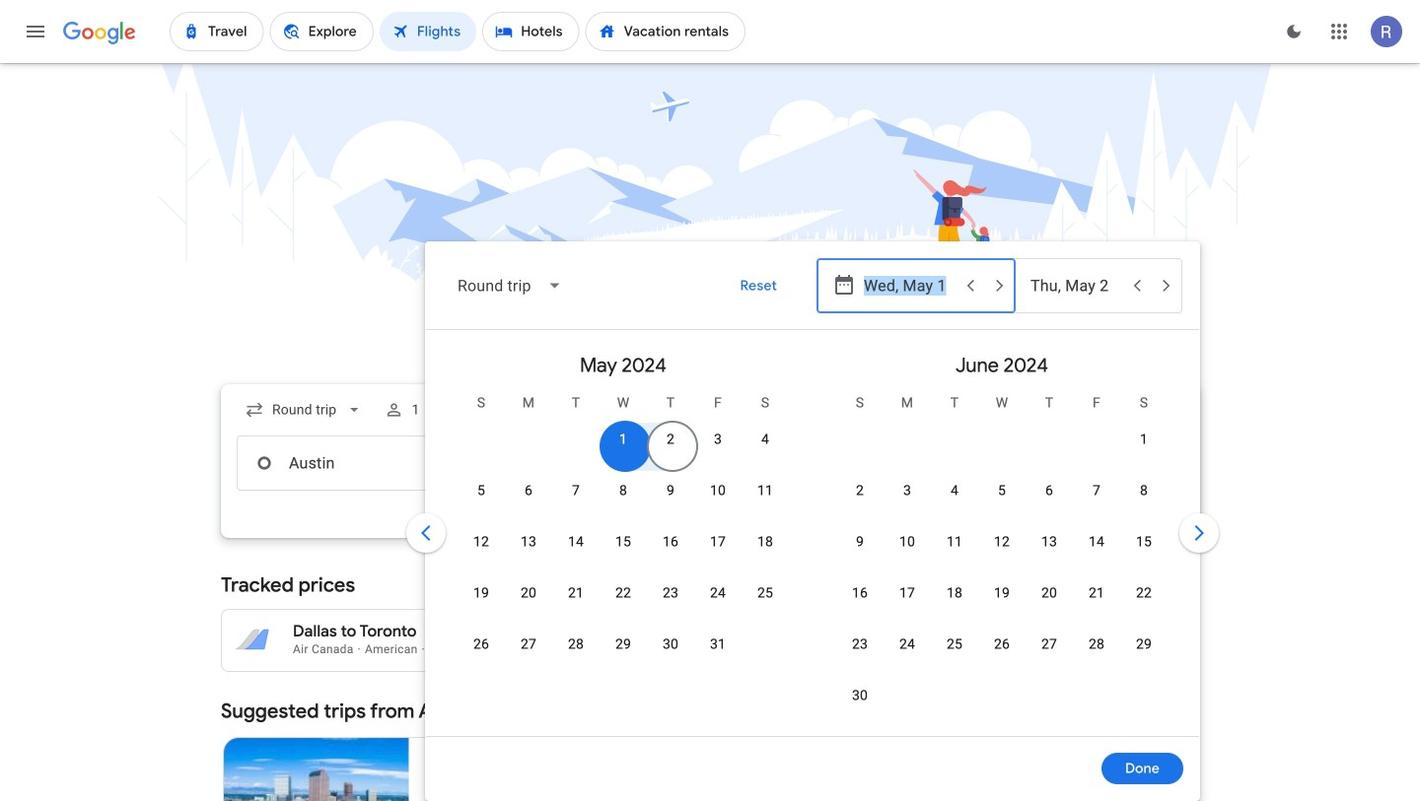 Task type: vqa. For each thing, say whether or not it's contained in the screenshot.
'Wed, May 8' ELEMENT
yes



Task type: locate. For each thing, give the bounding box(es) containing it.
fri, may 17 element
[[710, 533, 726, 552]]

thu, jun 27 element
[[1041, 635, 1057, 655]]

wed, may 29 element
[[615, 635, 631, 655]]

sun, jun 16 element
[[852, 584, 868, 604]]

row up wed, jun 26 'element'
[[836, 575, 1168, 631]]

thu, may 9 element
[[667, 481, 675, 501]]

tue, jun 4 element
[[951, 481, 959, 501]]

sat, jun 1 element
[[1140, 430, 1148, 450]]

row up wed, jun 12 element
[[836, 472, 1168, 529]]

sat, may 18 element
[[757, 533, 773, 552]]

sat, jun 15 element
[[1136, 533, 1152, 552]]

mon, may 13 element
[[521, 533, 537, 552]]

fri, jun 28 element
[[1089, 635, 1105, 655]]

tue, jun 18 element
[[947, 584, 963, 604]]

sat, may 11 element
[[757, 481, 773, 501]]

row group
[[434, 338, 813, 729], [813, 338, 1191, 734]]

row down wed, may 22 element
[[458, 626, 742, 682]]

2614 US dollars text field
[[478, 622, 525, 642]]

None field
[[442, 262, 579, 310], [237, 393, 372, 428], [442, 262, 579, 310], [237, 393, 372, 428]]

wed, may 1, departure date. element
[[619, 430, 627, 450]]

sun, jun 2 element
[[856, 481, 864, 501]]

Return text field
[[1031, 259, 1121, 313], [1031, 437, 1121, 490]]

1 row group from the left
[[434, 338, 813, 729]]

thu, jun 20 element
[[1041, 584, 1057, 604]]

thu, may 23 element
[[663, 584, 679, 604]]

wed, may 15 element
[[615, 533, 631, 552]]

tue, jun 11 element
[[947, 533, 963, 552]]

sun, jun 23 element
[[852, 635, 868, 655]]

grid
[[434, 338, 1191, 749]]

fri, may 3 element
[[714, 430, 722, 450]]

tue, may 21 element
[[568, 584, 584, 604]]

Departure text field
[[864, 259, 955, 313]]

wed, may 8 element
[[619, 481, 627, 501]]

row
[[600, 413, 789, 477], [458, 472, 789, 529], [836, 472, 1168, 529], [458, 524, 789, 580], [836, 524, 1168, 580], [458, 575, 789, 631], [836, 575, 1168, 631], [458, 626, 742, 682], [836, 626, 1168, 682]]

0 vertical spatial return text field
[[1031, 259, 1121, 313]]

fri, jun 21 element
[[1089, 584, 1105, 604]]

row up wed, may 22 element
[[458, 524, 789, 580]]

sun, may 5 element
[[477, 481, 485, 501]]

row up wed, jun 19 element
[[836, 524, 1168, 580]]

fri, jun 7 element
[[1093, 481, 1101, 501]]

row up wed, may 15 element
[[458, 472, 789, 529]]

mon, jun 17 element
[[899, 584, 915, 604]]

mon, may 6 element
[[525, 481, 533, 501]]

mon, jun 24 element
[[899, 635, 915, 655]]

thu, jun 6 element
[[1045, 481, 1053, 501]]

suggested trips from austin region
[[221, 688, 1199, 802]]

sat, may 25 element
[[757, 584, 773, 604]]

None text field
[[237, 436, 515, 491]]

change appearance image
[[1270, 8, 1318, 55]]

1 vertical spatial return text field
[[1031, 437, 1121, 490]]



Task type: describe. For each thing, give the bounding box(es) containing it.
2 return text field from the top
[[1031, 437, 1121, 490]]

sun, may 12 element
[[473, 533, 489, 552]]

386 US dollars text field
[[818, 622, 854, 642]]

sun, jun 30 element
[[852, 686, 868, 706]]

next image
[[1176, 510, 1223, 557]]

row up wed, may 29 element
[[458, 575, 789, 631]]

tue, may 28 element
[[568, 635, 584, 655]]

fri, may 31 element
[[710, 635, 726, 655]]

mon, may 27 element
[[521, 635, 537, 655]]

wed, jun 19 element
[[994, 584, 1010, 604]]

thu, may 2, return date. element
[[667, 430, 675, 450]]

grid inside flight search box
[[434, 338, 1191, 749]]

thu, may 16 element
[[663, 533, 679, 552]]

fri, may 24 element
[[710, 584, 726, 604]]

wed, jun 26 element
[[994, 635, 1010, 655]]

wed, may 22 element
[[615, 584, 631, 604]]

2177 US dollars text field
[[1140, 641, 1182, 657]]

sat, may 4 element
[[761, 430, 769, 450]]

Flight search field
[[205, 242, 1223, 802]]

frontier image
[[425, 796, 441, 802]]

fri, may 10 element
[[710, 481, 726, 501]]

sat, jun 22 element
[[1136, 584, 1152, 604]]

thu, jun 13 element
[[1041, 533, 1057, 552]]

sun, jun 9 element
[[856, 533, 864, 552]]

tue, may 7 element
[[572, 481, 580, 501]]

3028 US dollars text field
[[1133, 622, 1182, 642]]

mon, jun 10 element
[[899, 533, 915, 552]]

main menu image
[[24, 20, 47, 43]]

previous image
[[402, 510, 450, 557]]

mon, jun 3 element
[[903, 481, 911, 501]]

wed, jun 5 element
[[998, 481, 1006, 501]]

row up the fri, may 10 element
[[600, 413, 789, 477]]

sun, may 26 element
[[473, 635, 489, 655]]

158 US dollars text field
[[822, 641, 854, 657]]

2 row group from the left
[[813, 338, 1191, 734]]

tracked prices region
[[221, 562, 1199, 673]]

tue, may 14 element
[[568, 533, 584, 552]]

thu, may 30 element
[[663, 635, 679, 655]]

Departure text field
[[864, 437, 955, 490]]

sat, jun 8 element
[[1140, 481, 1148, 501]]

wed, jun 12 element
[[994, 533, 1010, 552]]

tue, jun 25 element
[[947, 635, 963, 655]]

sun, may 19 element
[[473, 584, 489, 604]]

1 return text field from the top
[[1031, 259, 1121, 313]]

row down wed, jun 19 element
[[836, 626, 1168, 682]]

1206 US dollars text field
[[482, 641, 525, 657]]

sat, jun 29 element
[[1136, 635, 1152, 655]]

mon, may 20 element
[[521, 584, 537, 604]]

fri, jun 14 element
[[1089, 533, 1105, 552]]



